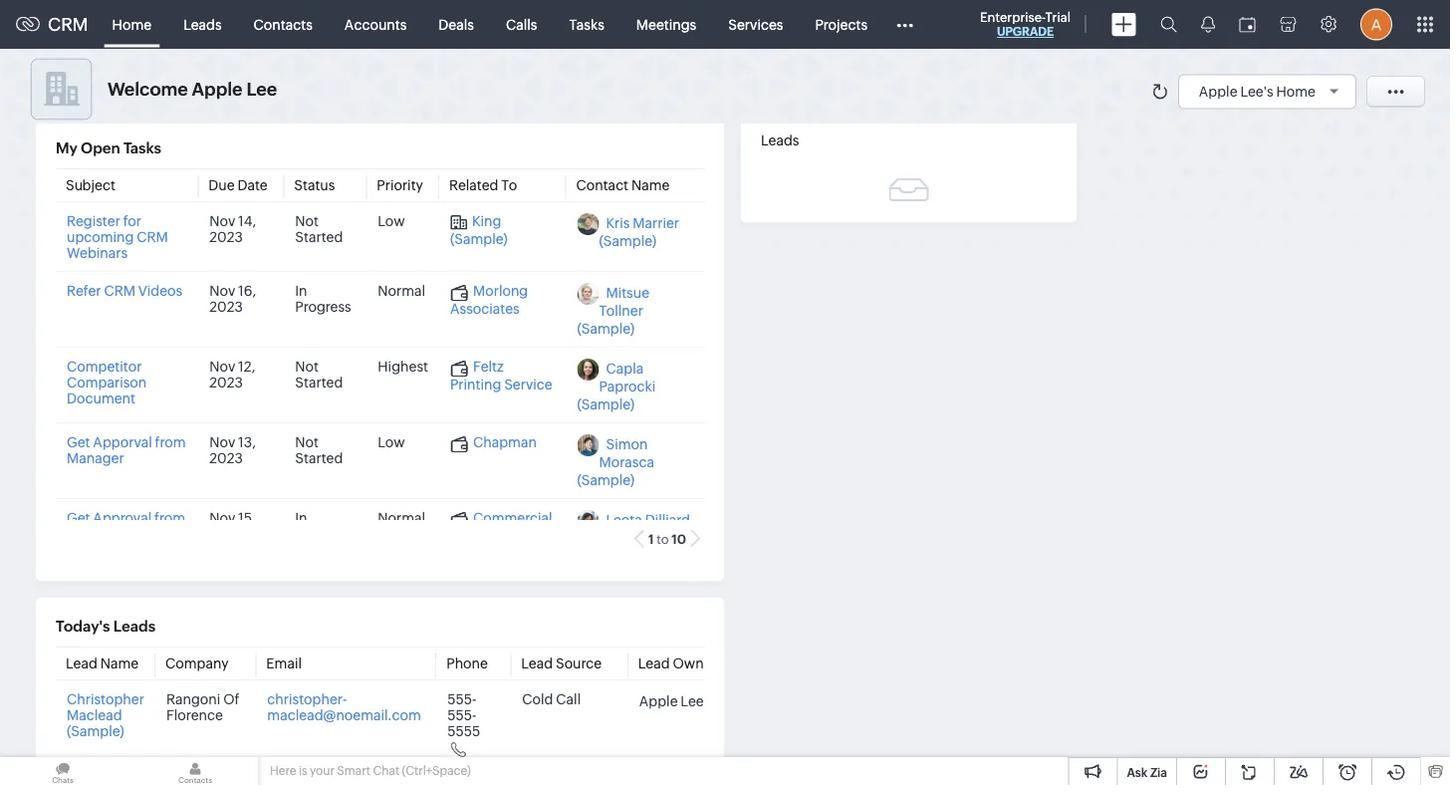 Task type: describe. For each thing, give the bounding box(es) containing it.
king
[[472, 213, 501, 229]]

create menu element
[[1100, 0, 1149, 48]]

leota dilliard (sample)
[[599, 512, 690, 545]]

1 vertical spatial lee
[[681, 692, 704, 708]]

get for get approval from manager
[[67, 510, 90, 526]]

0 vertical spatial crm
[[48, 14, 88, 35]]

mitsue
[[606, 284, 650, 300]]

from for get apporval from manager
[[155, 434, 186, 450]]

(sample) for feltz printing service
[[577, 396, 635, 412]]

lead source link
[[521, 655, 602, 671]]

get approval from manager
[[67, 510, 185, 541]]

contacts image
[[132, 757, 258, 785]]

maclead
[[67, 707, 122, 723]]

started for nov 14, 2023
[[295, 229, 343, 245]]

apple lee's home
[[1199, 83, 1316, 99]]

competitor
[[67, 358, 142, 374]]

meetings link
[[620, 0, 713, 48]]

in for 16,
[[295, 282, 307, 298]]

of
[[223, 691, 240, 707]]

refer crm videos
[[67, 282, 182, 298]]

is
[[299, 764, 307, 778]]

deals
[[439, 16, 474, 32]]

nov for nov 12, 2023
[[210, 358, 235, 374]]

15,
[[238, 510, 256, 526]]

dilliard
[[645, 512, 690, 527]]

lead owner
[[638, 655, 717, 671]]

videos
[[138, 282, 182, 298]]

2 horizontal spatial leads
[[761, 132, 799, 148]]

status
[[294, 177, 335, 193]]

get for get apporval from manager
[[67, 434, 90, 450]]

simon morasca (sample)
[[577, 436, 655, 488]]

register for upcoming crm webinars link
[[67, 213, 168, 261]]

lead name link
[[66, 655, 139, 671]]

apporval
[[93, 434, 152, 450]]

priority link
[[377, 177, 423, 193]]

name for contact name
[[631, 177, 670, 193]]

capla paprocki (sample)
[[577, 360, 656, 412]]

2023 for 14,
[[210, 229, 243, 245]]

due date
[[209, 177, 268, 193]]

deals link
[[423, 0, 490, 48]]

register for upcoming crm webinars
[[67, 213, 168, 261]]

feltz printing service link
[[450, 358, 553, 392]]

due
[[209, 177, 235, 193]]

555- 555- 5555
[[448, 691, 480, 739]]

nov for nov 15, 2023
[[210, 510, 235, 526]]

my
[[56, 139, 78, 157]]

0 vertical spatial lee
[[247, 79, 277, 99]]

not started for 13,
[[295, 434, 343, 466]]

search element
[[1149, 0, 1189, 49]]

(sample) for chapman
[[577, 472, 635, 488]]

calendar image
[[1239, 16, 1256, 32]]

company link
[[165, 655, 229, 671]]

services link
[[713, 0, 799, 48]]

get apporval from manager
[[67, 434, 186, 466]]

status link
[[294, 177, 335, 193]]

capla paprocki (sample) link
[[577, 360, 656, 412]]

upgrade
[[997, 25, 1054, 38]]

paprocki
[[599, 378, 656, 394]]

associates
[[450, 300, 520, 316]]

tollner
[[599, 302, 643, 318]]

chapman link
[[450, 434, 537, 452]]

subject link
[[66, 177, 115, 193]]

2023 for 12,
[[210, 374, 243, 390]]

service
[[504, 376, 553, 392]]

due date link
[[209, 177, 268, 193]]

date
[[238, 177, 268, 193]]

email link
[[266, 655, 302, 671]]

leota dilliard (sample) link
[[599, 512, 690, 545]]

low for king (sample)
[[378, 213, 405, 229]]

search image
[[1161, 16, 1178, 33]]

create menu image
[[1112, 12, 1137, 36]]

register
[[67, 213, 120, 229]]

trial
[[1046, 9, 1071, 24]]

simon morasca (sample) link
[[577, 436, 655, 488]]

normal for commercial press
[[378, 510, 426, 526]]

13,
[[238, 434, 256, 450]]

to
[[657, 531, 669, 546]]

calls
[[506, 16, 537, 32]]

cold call
[[522, 691, 581, 707]]

your
[[310, 764, 335, 778]]

calls link
[[490, 0, 553, 48]]

here is your smart chat (ctrl+space)
[[270, 764, 471, 778]]

king (sample) link
[[450, 213, 508, 246]]

meetings
[[636, 16, 697, 32]]

1 horizontal spatial tasks
[[569, 16, 605, 32]]

enterprise-
[[980, 9, 1046, 24]]

not started for 14,
[[295, 213, 343, 245]]

signals element
[[1189, 0, 1227, 49]]

here
[[270, 764, 296, 778]]

printing
[[450, 376, 501, 392]]

home inside "link"
[[112, 16, 152, 32]]

ask zia
[[1127, 766, 1168, 779]]

welcome apple lee
[[108, 79, 277, 99]]

crm link
[[16, 14, 88, 35]]

not for 13,
[[295, 434, 319, 450]]

christopher- maclead@noemail.com
[[267, 691, 421, 723]]

leota
[[606, 512, 642, 527]]

projects link
[[799, 0, 884, 48]]

press
[[450, 527, 484, 543]]

16,
[[238, 282, 256, 298]]

lead for lead source
[[521, 655, 553, 671]]

today's leads
[[56, 618, 156, 635]]

kris marrier (sample)
[[599, 215, 679, 249]]

christopher
[[67, 691, 144, 707]]

for
[[123, 213, 142, 229]]

competitor comparison document link
[[67, 358, 147, 406]]

get apporval from manager link
[[67, 434, 186, 466]]



Task type: locate. For each thing, give the bounding box(es) containing it.
lead left owner
[[638, 655, 670, 671]]

2023 down 'nov 13, 2023'
[[210, 526, 243, 541]]

nov for nov 14, 2023
[[210, 213, 235, 229]]

(sample) inside christopher maclead (sample)
[[67, 723, 124, 739]]

apple down lead owner link
[[639, 692, 678, 708]]

accounts
[[345, 16, 407, 32]]

projects
[[815, 16, 868, 32]]

name up christopher
[[100, 655, 139, 671]]

crm right refer
[[104, 282, 135, 298]]

1
[[649, 531, 654, 546]]

accounts link
[[329, 0, 423, 48]]

phone link
[[447, 655, 488, 671]]

1 vertical spatial from
[[154, 510, 185, 526]]

low for chapman
[[378, 434, 405, 450]]

1 started from the top
[[295, 229, 343, 245]]

feltz
[[473, 358, 504, 374]]

morasca
[[599, 454, 655, 470]]

mitsue tollner (sample)
[[577, 284, 650, 336]]

555-
[[448, 691, 477, 707], [448, 707, 477, 723]]

nov left 12,
[[210, 358, 235, 374]]

0 horizontal spatial crm
[[48, 14, 88, 35]]

profile image
[[1361, 8, 1393, 40]]

(sample) inside simon morasca (sample)
[[577, 472, 635, 488]]

2 not started from the top
[[295, 358, 343, 390]]

1 not started from the top
[[295, 213, 343, 245]]

1 vertical spatial home
[[1277, 83, 1316, 99]]

3 lead from the left
[[638, 655, 670, 671]]

2023 inside nov 16, 2023
[[210, 298, 243, 314]]

2023 up 12,
[[210, 298, 243, 314]]

kris
[[606, 215, 630, 231]]

lead down today's
[[66, 655, 97, 671]]

in right the 16,
[[295, 282, 307, 298]]

company
[[165, 655, 229, 671]]

started down status
[[295, 229, 343, 245]]

12,
[[238, 358, 255, 374]]

nov for nov 16, 2023
[[210, 282, 235, 298]]

2023 inside 'nov 13, 2023'
[[210, 450, 243, 466]]

3 started from the top
[[295, 450, 343, 466]]

1 in progress from the top
[[295, 282, 351, 314]]

contact
[[576, 177, 629, 193]]

2 vertical spatial started
[[295, 450, 343, 466]]

nov inside nov 14, 2023
[[210, 213, 235, 229]]

tasks right 'calls'
[[569, 16, 605, 32]]

0 vertical spatial in
[[295, 282, 307, 298]]

(sample) for commercial press
[[599, 529, 657, 545]]

2023 for 13,
[[210, 450, 243, 466]]

2 horizontal spatial lead
[[638, 655, 670, 671]]

not for 14,
[[295, 213, 319, 229]]

rangoni of florence
[[166, 691, 240, 723]]

priority
[[377, 177, 423, 193]]

(sample) down christopher
[[67, 723, 124, 739]]

(sample) for morlong associates
[[577, 320, 635, 336]]

nov 12, 2023
[[210, 358, 255, 390]]

0 horizontal spatial leads
[[113, 618, 156, 635]]

get inside 'get apporval from manager'
[[67, 434, 90, 450]]

0 vertical spatial leads
[[183, 16, 222, 32]]

1 vertical spatial leads
[[761, 132, 799, 148]]

chats image
[[0, 757, 126, 785]]

florence
[[166, 707, 223, 723]]

1 not from the top
[[295, 213, 319, 229]]

2023 inside nov 12, 2023
[[210, 374, 243, 390]]

5 nov from the top
[[210, 510, 235, 526]]

zia
[[1151, 766, 1168, 779]]

manager inside get approval from manager
[[67, 526, 124, 541]]

2 get from the top
[[67, 510, 90, 526]]

crm right upcoming
[[137, 229, 168, 245]]

(sample) down 'tollner'
[[577, 320, 635, 336]]

get inside get approval from manager
[[67, 510, 90, 526]]

get left apporval
[[67, 434, 90, 450]]

contact name
[[576, 177, 670, 193]]

not right the "13,"
[[295, 434, 319, 450]]

not started right the "13,"
[[295, 434, 343, 466]]

0 vertical spatial from
[[155, 434, 186, 450]]

1 normal from the top
[[378, 282, 426, 298]]

0 horizontal spatial tasks
[[124, 139, 161, 157]]

2 2023 from the top
[[210, 298, 243, 314]]

signals image
[[1201, 16, 1215, 33]]

2 vertical spatial not started
[[295, 434, 343, 466]]

1 low from the top
[[378, 213, 405, 229]]

low
[[378, 213, 405, 229], [378, 434, 405, 450]]

in progress right "15,"
[[295, 510, 351, 541]]

1 vertical spatial started
[[295, 374, 343, 390]]

2023 up the "13,"
[[210, 374, 243, 390]]

maclead@noemail.com
[[267, 707, 421, 723]]

nov inside nov 16, 2023
[[210, 282, 235, 298]]

1 vertical spatial not
[[295, 358, 319, 374]]

progress right the 16,
[[295, 298, 351, 314]]

0 vertical spatial low
[[378, 213, 405, 229]]

0 vertical spatial manager
[[67, 450, 124, 466]]

not for 12,
[[295, 358, 319, 374]]

1 horizontal spatial lee
[[681, 692, 704, 708]]

nov 14, 2023
[[210, 213, 256, 245]]

0 horizontal spatial lee
[[247, 79, 277, 99]]

1 horizontal spatial crm
[[104, 282, 135, 298]]

2 not from the top
[[295, 358, 319, 374]]

1 horizontal spatial home
[[1277, 83, 1316, 99]]

from inside get approval from manager
[[154, 510, 185, 526]]

1 horizontal spatial lead
[[521, 655, 553, 671]]

(sample) down morasca
[[577, 472, 635, 488]]

3 nov from the top
[[210, 358, 235, 374]]

1 vertical spatial not started
[[295, 358, 343, 390]]

Other Modules field
[[884, 8, 927, 40]]

0 horizontal spatial home
[[112, 16, 152, 32]]

2 started from the top
[[295, 374, 343, 390]]

2023 inside nov 14, 2023
[[210, 229, 243, 245]]

1 progress from the top
[[295, 298, 351, 314]]

enterprise-trial upgrade
[[980, 9, 1071, 38]]

3 2023 from the top
[[210, 374, 243, 390]]

from right approval
[[154, 510, 185, 526]]

manager for approval
[[67, 526, 124, 541]]

king (sample)
[[450, 213, 508, 246]]

2 vertical spatial not
[[295, 434, 319, 450]]

1 from from the top
[[155, 434, 186, 450]]

morlong associates
[[450, 282, 528, 316]]

nov left the "13,"
[[210, 434, 235, 450]]

not down status
[[295, 213, 319, 229]]

2 in progress from the top
[[295, 510, 351, 541]]

to
[[501, 177, 517, 193]]

webinars
[[67, 245, 128, 261]]

lee down owner
[[681, 692, 704, 708]]

1 horizontal spatial apple
[[639, 692, 678, 708]]

2 vertical spatial leads
[[113, 618, 156, 635]]

apple left lee's
[[1199, 83, 1238, 99]]

morlong
[[473, 282, 528, 298]]

1 vertical spatial in progress
[[295, 510, 351, 541]]

nov 13, 2023
[[210, 434, 256, 466]]

normal for morlong associates
[[378, 282, 426, 298]]

0 vertical spatial not
[[295, 213, 319, 229]]

4 nov from the top
[[210, 434, 235, 450]]

source
[[556, 655, 602, 671]]

2023 up "15,"
[[210, 450, 243, 466]]

2 nov from the top
[[210, 282, 235, 298]]

subject
[[66, 177, 115, 193]]

contacts link
[[238, 0, 329, 48]]

approval
[[93, 510, 152, 526]]

3 not started from the top
[[295, 434, 343, 466]]

get approval from manager link
[[67, 510, 185, 541]]

chapman
[[473, 434, 537, 450]]

started for nov 13, 2023
[[295, 450, 343, 466]]

0 vertical spatial get
[[67, 434, 90, 450]]

lead for lead owner
[[638, 655, 670, 671]]

0 vertical spatial normal
[[378, 282, 426, 298]]

owner
[[673, 655, 717, 671]]

comparison
[[67, 374, 147, 390]]

christopher maclead (sample)
[[67, 691, 144, 739]]

(sample) for king (sample)
[[599, 233, 657, 249]]

name up marrier
[[631, 177, 670, 193]]

related
[[449, 177, 499, 193]]

1 manager from the top
[[67, 450, 124, 466]]

mitsue tollner (sample) link
[[577, 284, 650, 336]]

2 horizontal spatial apple
[[1199, 83, 1238, 99]]

14,
[[238, 213, 256, 229]]

nov inside nov 15, 2023
[[210, 510, 235, 526]]

contacts
[[254, 16, 313, 32]]

1 get from the top
[[67, 434, 90, 450]]

manager inside 'get apporval from manager'
[[67, 450, 124, 466]]

low down priority
[[378, 213, 405, 229]]

feltz printing service
[[450, 358, 553, 392]]

(sample) down kris
[[599, 233, 657, 249]]

simon
[[606, 436, 648, 452]]

services
[[728, 16, 783, 32]]

nov inside 'nov 13, 2023'
[[210, 434, 235, 450]]

0 horizontal spatial apple
[[192, 79, 243, 99]]

3 not from the top
[[295, 434, 319, 450]]

welcome
[[108, 79, 188, 99]]

manager down the "document"
[[67, 450, 124, 466]]

started right the "13,"
[[295, 450, 343, 466]]

2 lead from the left
[[521, 655, 553, 671]]

1 vertical spatial name
[[100, 655, 139, 671]]

2 normal from the top
[[378, 510, 426, 526]]

in for 15,
[[295, 510, 307, 526]]

progress right "15,"
[[295, 526, 351, 541]]

nov inside nov 12, 2023
[[210, 358, 235, 374]]

not started right 12,
[[295, 358, 343, 390]]

in
[[295, 282, 307, 298], [295, 510, 307, 526]]

profile element
[[1349, 0, 1405, 48]]

home
[[112, 16, 152, 32], [1277, 83, 1316, 99]]

2023 for 15,
[[210, 526, 243, 541]]

apple down leads link
[[192, 79, 243, 99]]

1 horizontal spatial leads
[[183, 16, 222, 32]]

lead up cold
[[521, 655, 553, 671]]

1 nov from the top
[[210, 213, 235, 229]]

nov left "15,"
[[210, 510, 235, 526]]

lee down "contacts"
[[247, 79, 277, 99]]

upcoming
[[67, 229, 134, 245]]

home right lee's
[[1277, 83, 1316, 99]]

(sample) inside the capla paprocki (sample)
[[577, 396, 635, 412]]

5 2023 from the top
[[210, 526, 243, 541]]

leads link
[[167, 0, 238, 48]]

555- up 5555
[[448, 691, 477, 707]]

progress
[[295, 298, 351, 314], [295, 526, 351, 541]]

apple for apple lee's home
[[1199, 83, 1238, 99]]

5555
[[448, 723, 480, 739]]

1 vertical spatial normal
[[378, 510, 426, 526]]

email
[[266, 655, 302, 671]]

2 vertical spatial crm
[[104, 282, 135, 298]]

1 lead from the left
[[66, 655, 97, 671]]

nov left 14, on the left of the page
[[210, 213, 235, 229]]

1 555- from the top
[[448, 691, 477, 707]]

apple lee's home link
[[1199, 83, 1346, 99]]

2 manager from the top
[[67, 526, 124, 541]]

manager for apporval
[[67, 450, 124, 466]]

0 vertical spatial name
[[631, 177, 670, 193]]

2023 down due on the top of the page
[[210, 229, 243, 245]]

nov 16, 2023
[[210, 282, 256, 314]]

manager down 'get apporval from manager'
[[67, 526, 124, 541]]

2023 for 16,
[[210, 298, 243, 314]]

nov left the 16,
[[210, 282, 235, 298]]

0 horizontal spatial name
[[100, 655, 139, 671]]

christopher- maclead@noemail.com link
[[267, 691, 421, 723]]

0 vertical spatial started
[[295, 229, 343, 245]]

0 vertical spatial home
[[112, 16, 152, 32]]

0 vertical spatial in progress
[[295, 282, 351, 314]]

progress for nov 16, 2023
[[295, 298, 351, 314]]

in right "15,"
[[295, 510, 307, 526]]

(sample) down the king
[[450, 230, 508, 246]]

2023
[[210, 229, 243, 245], [210, 298, 243, 314], [210, 374, 243, 390], [210, 450, 243, 466], [210, 526, 243, 541]]

not started for 12,
[[295, 358, 343, 390]]

competitor comparison document
[[67, 358, 147, 406]]

(sample) inside mitsue tollner (sample)
[[577, 320, 635, 336]]

apple for apple lee
[[639, 692, 678, 708]]

started right 12,
[[295, 374, 343, 390]]

call
[[556, 691, 581, 707]]

2 low from the top
[[378, 434, 405, 450]]

1 vertical spatial low
[[378, 434, 405, 450]]

2023 inside nov 15, 2023
[[210, 526, 243, 541]]

apple
[[192, 79, 243, 99], [1199, 83, 1238, 99], [639, 692, 678, 708]]

0 vertical spatial tasks
[[569, 16, 605, 32]]

1 horizontal spatial name
[[631, 177, 670, 193]]

in progress for 15,
[[295, 510, 351, 541]]

(sample) down paprocki
[[577, 396, 635, 412]]

open
[[81, 139, 120, 157]]

crm
[[48, 14, 88, 35], [137, 229, 168, 245], [104, 282, 135, 298]]

lead for lead name
[[66, 655, 97, 671]]

leads
[[183, 16, 222, 32], [761, 132, 799, 148], [113, 618, 156, 635]]

(sample) down leota
[[599, 529, 657, 545]]

progress for nov 15, 2023
[[295, 526, 351, 541]]

home up welcome
[[112, 16, 152, 32]]

crm left home "link"
[[48, 14, 88, 35]]

2 in from the top
[[295, 510, 307, 526]]

1 vertical spatial crm
[[137, 229, 168, 245]]

not right 12,
[[295, 358, 319, 374]]

0 vertical spatial progress
[[295, 298, 351, 314]]

from for get approval from manager
[[154, 510, 185, 526]]

contact name link
[[576, 177, 670, 193]]

in progress for 16,
[[295, 282, 351, 314]]

1 2023 from the top
[[210, 229, 243, 245]]

(ctrl+space)
[[402, 764, 471, 778]]

manager
[[67, 450, 124, 466], [67, 526, 124, 541]]

1 vertical spatial tasks
[[124, 139, 161, 157]]

not started down status
[[295, 213, 343, 245]]

ask
[[1127, 766, 1148, 779]]

2 from from the top
[[154, 510, 185, 526]]

1 in from the top
[[295, 282, 307, 298]]

in progress right the 16,
[[295, 282, 351, 314]]

from right apporval
[[155, 434, 186, 450]]

2 555- from the top
[[448, 707, 477, 723]]

1 vertical spatial in
[[295, 510, 307, 526]]

phone
[[447, 655, 488, 671]]

1 vertical spatial progress
[[295, 526, 351, 541]]

4 2023 from the top
[[210, 450, 243, 466]]

nov for nov 13, 2023
[[210, 434, 235, 450]]

2 progress from the top
[[295, 526, 351, 541]]

low down "highest"
[[378, 434, 405, 450]]

lead source
[[521, 655, 602, 671]]

started for nov 12, 2023
[[295, 374, 343, 390]]

0 horizontal spatial lead
[[66, 655, 97, 671]]

from inside 'get apporval from manager'
[[155, 434, 186, 450]]

1 vertical spatial manager
[[67, 526, 124, 541]]

lead name
[[66, 655, 139, 671]]

10
[[672, 531, 686, 546]]

(sample) inside leota dilliard (sample)
[[599, 529, 657, 545]]

lead owner link
[[638, 655, 717, 671]]

name for lead name
[[100, 655, 139, 671]]

(sample) inside kris marrier (sample)
[[599, 233, 657, 249]]

tasks right open
[[124, 139, 161, 157]]

crm inside register for upcoming crm webinars
[[137, 229, 168, 245]]

1 vertical spatial get
[[67, 510, 90, 526]]

get left approval
[[67, 510, 90, 526]]

0 vertical spatial not started
[[295, 213, 343, 245]]

555- down the phone link
[[448, 707, 477, 723]]

2 horizontal spatial crm
[[137, 229, 168, 245]]



Task type: vqa. For each thing, say whether or not it's contained in the screenshot.


